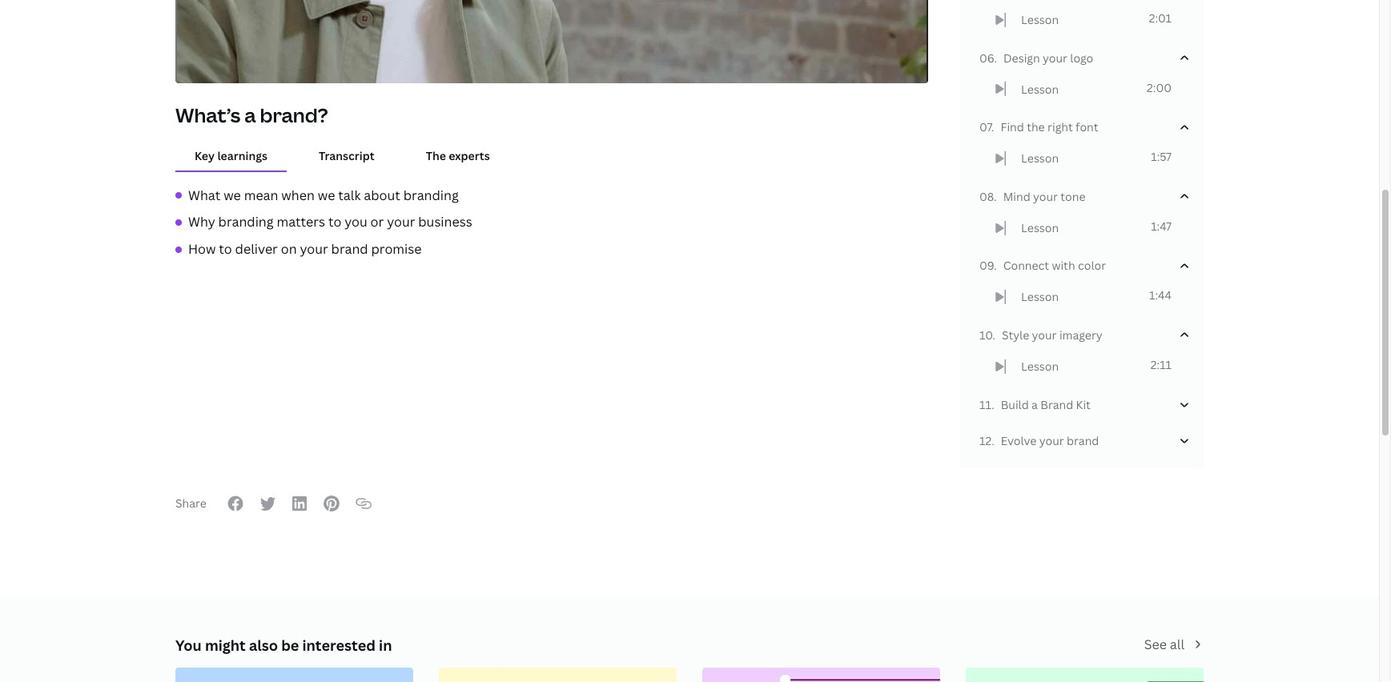 Task type: describe. For each thing, give the bounding box(es) containing it.
connect
[[1004, 258, 1050, 274]]

interested
[[303, 636, 376, 655]]

you
[[345, 213, 368, 231]]

lesson for 1:44
[[1022, 290, 1059, 305]]

imagery
[[1060, 328, 1103, 343]]

1 vertical spatial brand
[[1067, 433, 1100, 448]]

. for 10
[[993, 328, 996, 343]]

deliver
[[235, 240, 278, 258]]

print advertising image
[[966, 668, 1204, 683]]

1:57
[[1152, 149, 1172, 164]]

what's a brand?
[[175, 102, 328, 128]]

11
[[980, 397, 992, 412]]

be
[[281, 636, 299, 655]]

08
[[980, 189, 994, 204]]

share
[[175, 496, 207, 511]]

lesson for 2:00
[[1022, 81, 1059, 97]]

mind
[[1004, 189, 1031, 204]]

lesson for 2:01
[[1022, 12, 1059, 27]]

business
[[419, 213, 472, 231]]

0 horizontal spatial to
[[219, 240, 232, 258]]

06
[[980, 50, 995, 65]]

with
[[1053, 258, 1076, 274]]

2 we from the left
[[318, 186, 335, 204]]

ds lp course thumbnails (1) image
[[175, 668, 413, 683]]

. for 07
[[992, 120, 995, 135]]

1:44
[[1150, 288, 1172, 303]]

getting started with canva for education image
[[439, 668, 677, 683]]

1 we from the left
[[224, 186, 241, 204]]

about
[[364, 186, 401, 204]]

brand?
[[260, 102, 328, 128]]

key learnings button
[[175, 141, 287, 170]]

1:47
[[1152, 219, 1172, 234]]

might
[[205, 636, 246, 655]]

your right on on the left of page
[[300, 240, 328, 258]]

brand
[[1041, 397, 1074, 412]]

. for 08
[[994, 189, 997, 204]]

lesson for 2:11
[[1022, 359, 1059, 374]]

0 vertical spatial branding
[[404, 186, 459, 204]]

. for 12
[[992, 433, 995, 448]]

talk
[[338, 186, 361, 204]]

learnings
[[217, 148, 268, 163]]

experts
[[449, 148, 490, 163]]

the
[[1027, 120, 1045, 135]]

mean
[[244, 186, 278, 204]]

key learnings
[[195, 148, 268, 163]]

how to deliver on your brand promise
[[188, 240, 422, 258]]

you might also be interested in
[[175, 636, 392, 655]]

right
[[1048, 120, 1074, 135]]

why
[[188, 213, 215, 231]]



Task type: vqa. For each thing, say whether or not it's contained in the screenshot.
appear
no



Task type: locate. For each thing, give the bounding box(es) containing it.
. left mind at right top
[[994, 189, 997, 204]]

3 lesson from the top
[[1022, 151, 1059, 166]]

brand down you
[[331, 240, 368, 258]]

lesson down 10 . style your imagery
[[1022, 359, 1059, 374]]

we
[[224, 186, 241, 204], [318, 186, 335, 204]]

lesson down the 09 . connect with color
[[1022, 290, 1059, 305]]

0 vertical spatial to
[[328, 213, 342, 231]]

0 vertical spatial brand
[[331, 240, 368, 258]]

style
[[1002, 328, 1030, 343]]

4 lesson from the top
[[1022, 220, 1059, 235]]

to
[[328, 213, 342, 231], [219, 240, 232, 258]]

what we mean when we talk about branding
[[188, 186, 459, 204]]

matters
[[277, 213, 325, 231]]

font
[[1076, 120, 1099, 135]]

. left find
[[992, 120, 995, 135]]

what's
[[175, 102, 241, 128]]

2 lesson from the top
[[1022, 81, 1059, 97]]

all
[[1171, 636, 1185, 653]]

see all
[[1145, 636, 1185, 653]]

1 horizontal spatial we
[[318, 186, 335, 204]]

brand
[[331, 240, 368, 258], [1067, 433, 1100, 448]]

. left build at the right of page
[[992, 397, 995, 412]]

see
[[1145, 636, 1167, 653]]

10 . style your imagery
[[980, 328, 1103, 343]]

to left you
[[328, 213, 342, 231]]

your for 06 . design your logo
[[1043, 50, 1068, 65]]

2:11
[[1151, 357, 1172, 373]]

to right how
[[219, 240, 232, 258]]

your
[[1043, 50, 1068, 65], [1034, 189, 1058, 204], [387, 213, 415, 231], [300, 240, 328, 258], [1033, 328, 1057, 343], [1040, 433, 1065, 448]]

08 . mind your tone
[[980, 189, 1086, 204]]

your for 10 . style your imagery
[[1033, 328, 1057, 343]]

. left "design" at top right
[[995, 50, 998, 65]]

how
[[188, 240, 216, 258]]

a up learnings
[[245, 102, 256, 128]]

1 vertical spatial branding
[[218, 213, 274, 231]]

lesson
[[1022, 12, 1059, 27], [1022, 81, 1059, 97], [1022, 151, 1059, 166], [1022, 220, 1059, 235], [1022, 290, 1059, 305], [1022, 359, 1059, 374]]

why branding matters to you or your business
[[188, 213, 472, 231]]

a
[[245, 102, 256, 128], [1032, 397, 1038, 412]]

find
[[1001, 120, 1025, 135]]

. left evolve
[[992, 433, 995, 448]]

transcript button
[[300, 141, 394, 170]]

key
[[195, 148, 215, 163]]

0 horizontal spatial branding
[[218, 213, 274, 231]]

6 lesson from the top
[[1022, 359, 1059, 374]]

1 vertical spatial to
[[219, 240, 232, 258]]

brand down kit
[[1067, 433, 1100, 448]]

color
[[1079, 258, 1107, 274]]

evolve
[[1001, 433, 1037, 448]]

0 horizontal spatial we
[[224, 186, 241, 204]]

0 horizontal spatial brand
[[331, 240, 368, 258]]

06 . design your logo
[[980, 50, 1094, 65]]

on
[[281, 240, 297, 258]]

you
[[175, 636, 202, 655]]

tone
[[1061, 189, 1086, 204]]

. for 11
[[992, 397, 995, 412]]

a right build at the right of page
[[1032, 397, 1038, 412]]

we right what
[[224, 186, 241, 204]]

or
[[371, 213, 384, 231]]

0 vertical spatial a
[[245, 102, 256, 128]]

11 . build a brand kit
[[980, 397, 1091, 412]]

10
[[980, 328, 993, 343]]

we left the talk on the left
[[318, 186, 335, 204]]

in
[[379, 636, 392, 655]]

2:01
[[1150, 10, 1172, 26]]

your right "style"
[[1033, 328, 1057, 343]]

. left connect
[[994, 258, 997, 274]]

1 lesson from the top
[[1022, 12, 1059, 27]]

lesson down 06 . design your logo
[[1022, 81, 1059, 97]]

lesson down 07 . find the right font
[[1022, 151, 1059, 166]]

branding
[[404, 186, 459, 204], [218, 213, 274, 231]]

1 horizontal spatial branding
[[404, 186, 459, 204]]

1 horizontal spatial to
[[328, 213, 342, 231]]

also
[[249, 636, 278, 655]]

your left tone
[[1034, 189, 1058, 204]]

09 . connect with color
[[980, 258, 1107, 274]]

kit
[[1077, 397, 1091, 412]]

what
[[188, 186, 221, 204]]

canva pro for nonprofits image
[[703, 668, 941, 683]]

12
[[980, 433, 992, 448]]

your right or
[[387, 213, 415, 231]]

1 horizontal spatial brand
[[1067, 433, 1100, 448]]

lesson up 06 . design your logo
[[1022, 12, 1059, 27]]

1 vertical spatial a
[[1032, 397, 1038, 412]]

lesson for 1:57
[[1022, 151, 1059, 166]]

2:00
[[1148, 80, 1172, 95]]

12 . evolve your brand
[[980, 433, 1100, 448]]

your right evolve
[[1040, 433, 1065, 448]]

your for 12 . evolve your brand
[[1040, 433, 1065, 448]]

design
[[1004, 50, 1041, 65]]

transcript
[[319, 148, 375, 163]]

1 horizontal spatial a
[[1032, 397, 1038, 412]]

build
[[1001, 397, 1029, 412]]

logo
[[1071, 50, 1094, 65]]

09
[[980, 258, 994, 274]]

.
[[995, 50, 998, 65], [992, 120, 995, 135], [994, 189, 997, 204], [994, 258, 997, 274], [993, 328, 996, 343], [992, 397, 995, 412], [992, 433, 995, 448]]

. for 06
[[995, 50, 998, 65]]

promise
[[371, 240, 422, 258]]

the
[[426, 148, 446, 163]]

branding up deliver
[[218, 213, 274, 231]]

your for 08 . mind your tone
[[1034, 189, 1058, 204]]

branding up "business"
[[404, 186, 459, 204]]

5 lesson from the top
[[1022, 290, 1059, 305]]

. left "style"
[[993, 328, 996, 343]]

the experts button
[[407, 141, 509, 170]]

the experts
[[426, 148, 490, 163]]

. for 09
[[994, 258, 997, 274]]

your left logo
[[1043, 50, 1068, 65]]

lesson down 08 . mind your tone
[[1022, 220, 1059, 235]]

0 horizontal spatial a
[[245, 102, 256, 128]]

when
[[282, 186, 315, 204]]

lesson for 1:47
[[1022, 220, 1059, 235]]

07
[[980, 120, 992, 135]]

07 . find the right font
[[980, 120, 1099, 135]]

see all link
[[1145, 635, 1204, 656]]



